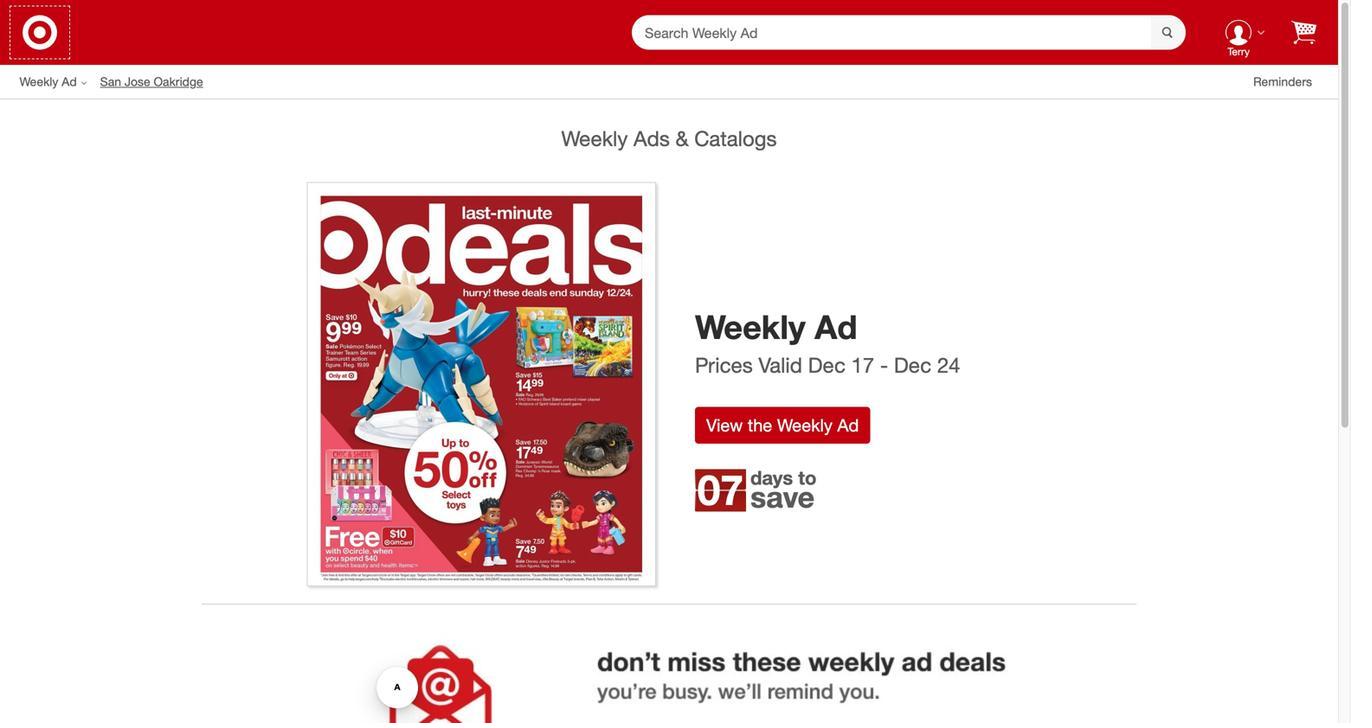 Task type: vqa. For each thing, say whether or not it's contained in the screenshot.
of
no



Task type: describe. For each thing, give the bounding box(es) containing it.
Search Weekly Ad search field
[[632, 15, 1186, 51]]

-
[[880, 353, 888, 378]]

weekly ad
[[19, 74, 77, 89]]

san jose oakridge link
[[100, 73, 216, 90]]

ads
[[634, 126, 670, 151]]

san jose oakridge
[[100, 74, 203, 89]]

weekly ad prices valid dec 17 - dec 24
[[695, 307, 960, 378]]

weekly inside button
[[777, 415, 833, 436]]

weekly ads & catalogs
[[561, 126, 777, 151]]

24
[[937, 353, 960, 378]]

weekly for weekly ads & catalogs
[[561, 126, 628, 151]]

view the weekly ad image
[[307, 182, 656, 587]]

weekly ad link
[[19, 73, 100, 90]]

terry
[[1228, 45, 1250, 58]]

view the weekly ad
[[706, 415, 859, 436]]

view the weekly ad button
[[695, 407, 870, 444]]

ad for weekly ad prices valid dec 17 - dec 24
[[815, 307, 857, 347]]

weekly for weekly ad
[[19, 74, 58, 89]]

reminders
[[1254, 74, 1312, 89]]

ad inside button
[[837, 415, 859, 436]]

to
[[798, 466, 817, 489]]

save
[[750, 479, 815, 515]]

jose
[[125, 74, 150, 89]]

terry link
[[1212, 5, 1266, 60]]

go to target.com image
[[23, 15, 57, 50]]



Task type: locate. For each thing, give the bounding box(es) containing it.
weekly down go to target.com icon
[[19, 74, 58, 89]]

0 horizontal spatial dec
[[808, 353, 846, 378]]

the
[[748, 415, 772, 436]]

1 dec from the left
[[808, 353, 846, 378]]

&
[[676, 126, 689, 151]]

valid
[[759, 353, 802, 378]]

weekly inside "weekly ad prices valid dec 17 - dec 24"
[[695, 307, 806, 347]]

07 days to
[[698, 465, 817, 515]]

catalogs
[[694, 126, 777, 151]]

ad
[[62, 74, 77, 89], [815, 307, 857, 347], [837, 415, 859, 436]]

1 horizontal spatial dec
[[894, 353, 931, 378]]

2 vertical spatial ad
[[837, 415, 859, 436]]

dec
[[808, 353, 846, 378], [894, 353, 931, 378]]

don't miss these weekly ad deals. you're busy. we'll remind you. sign up now. image
[[218, 605, 1120, 724]]

weekly left ads
[[561, 126, 628, 151]]

weekly
[[19, 74, 58, 89], [561, 126, 628, 151], [695, 307, 806, 347], [777, 415, 833, 436]]

ad up 17
[[815, 307, 857, 347]]

form
[[632, 15, 1186, 51]]

weekly for weekly ad prices valid dec 17 - dec 24
[[695, 307, 806, 347]]

reminders link
[[1254, 73, 1325, 90]]

oakridge
[[154, 74, 203, 89]]

weekly up prices
[[695, 307, 806, 347]]

17
[[851, 353, 874, 378]]

ad left san
[[62, 74, 77, 89]]

dec right -
[[894, 353, 931, 378]]

days
[[750, 466, 793, 489]]

weekly inside weekly ad link
[[19, 74, 58, 89]]

2 dec from the left
[[894, 353, 931, 378]]

1 vertical spatial ad
[[815, 307, 857, 347]]

ad inside "weekly ad prices valid dec 17 - dec 24"
[[815, 307, 857, 347]]

ad for weekly ad
[[62, 74, 77, 89]]

san
[[100, 74, 121, 89]]

prices
[[695, 353, 753, 378]]

dec left 17
[[808, 353, 846, 378]]

view your cart on target.com image
[[1291, 20, 1317, 45]]

ad down 17
[[837, 415, 859, 436]]

weekly right the
[[777, 415, 833, 436]]

0 vertical spatial ad
[[62, 74, 77, 89]]

view
[[706, 415, 743, 436]]

07
[[698, 465, 744, 515]]



